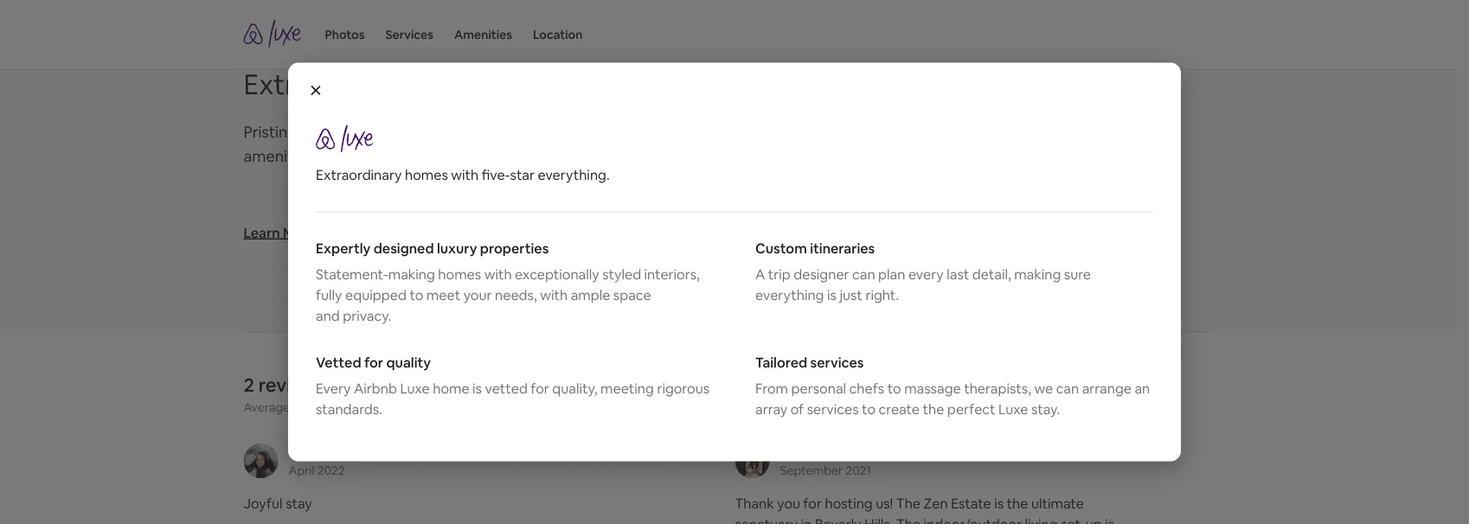 Task type: describe. For each thing, give the bounding box(es) containing it.
everything inside "custom itineraries a trip designer can plan every last detail, making sure everything is just right."
[[756, 287, 825, 304]]

beverly
[[815, 515, 862, 525]]

trip inside the 'pristine and expertly designed, each airbnb luxe home comes with luxury amenities, services, and a dedicated trip designer.'
[[505, 146, 530, 167]]

needs,
[[495, 287, 537, 304]]

styled
[[603, 266, 642, 284]]

maggie
[[289, 443, 337, 460]]

september 2021
[[780, 463, 872, 479]]

we
[[1035, 380, 1054, 398]]

for quality
[[364, 354, 431, 372]]

2
[[244, 373, 254, 397]]

homes for extraordinary homes with five-star everything.
[[405, 166, 448, 184]]

learn
[[244, 224, 280, 241]]

expertly
[[331, 122, 390, 142]]

therapists,
[[964, 380, 1032, 398]]

jordan image
[[735, 444, 770, 479]]

joyful stay
[[244, 495, 312, 512]]

learn more
[[244, 224, 316, 241]]

september
[[780, 463, 843, 479]]

more
[[283, 224, 316, 241]]

luxury inside expertly designed luxury properties statement-making homes with exceptionally styled interiors, fully equipped to meet your needs, with ample space and privacy.
[[437, 240, 477, 258]]

learn more button
[[244, 224, 330, 241]]

the inside thank you for hosting us! the zen estate is the ultimate sanctuary in beverly hills. the indoor/outdoor living set-up i
[[1007, 495, 1029, 512]]

an
[[1135, 380, 1151, 398]]

set-
[[1061, 515, 1086, 525]]

dialog containing extraordinary homes with five-star everything.
[[288, 63, 1182, 462]]

hosting
[[825, 495, 873, 512]]

pristine and expertly designed, each airbnb luxe home comes with luxury amenities, services, and a dedicated trip designer.
[[244, 122, 768, 167]]

properties
[[480, 240, 549, 258]]

extraordinary homes with five-star everything
[[244, 66, 825, 102]]

living
[[1025, 515, 1058, 525]]

array
[[756, 401, 788, 419]]

plan
[[879, 266, 906, 284]]

location button
[[533, 0, 583, 69]]

2 reviews average rating will appear after 3 reviews
[[244, 373, 473, 415]]

photos button
[[325, 0, 365, 69]]

expertly designed luxury properties statement-making homes with exceptionally styled interiors, fully equipped to meet your needs, with ample space and privacy.
[[316, 240, 700, 325]]

location
[[533, 27, 583, 42]]

sanctuary
[[735, 515, 798, 525]]

is inside "custom itineraries a trip designer can plan every last detail, making sure everything is just right."
[[828, 287, 837, 304]]

us!
[[876, 495, 894, 512]]

chefs
[[850, 380, 885, 398]]

custom
[[756, 240, 807, 258]]

home inside vetted for quality every airbnb luxe home is vetted for quality, meeting rigorous standards.
[[433, 380, 470, 398]]

2 the from the top
[[897, 515, 921, 525]]

hills.
[[865, 515, 894, 525]]

0 horizontal spatial reviews
[[259, 373, 327, 397]]

with down 'location'
[[514, 66, 570, 102]]

1 horizontal spatial reviews
[[430, 400, 473, 415]]

airbnb luxe image for extraordinary homes with five-star everything.
[[316, 125, 377, 153]]

ample
[[571, 287, 611, 304]]

luxe stay.
[[999, 401, 1061, 419]]

meeting
[[601, 380, 654, 398]]

can inside tailored services from personal chefs to massage therapists, we can arrange an array of services to create the perfect luxe stay.
[[1057, 380, 1080, 398]]

interiors,
[[645, 266, 700, 284]]

your
[[464, 287, 492, 304]]

with down 'exceptionally'
[[540, 287, 568, 304]]

arrange
[[1083, 380, 1132, 398]]

extraordinary for extraordinary homes with five-star everything
[[244, 66, 416, 102]]

itineraries
[[810, 240, 875, 258]]

comes
[[639, 122, 687, 142]]

3
[[421, 400, 428, 415]]

with inside the 'pristine and expertly designed, each airbnb luxe home comes with luxury amenities, services, and a dedicated trip designer.'
[[690, 122, 721, 142]]

perfect
[[948, 401, 996, 419]]

create
[[879, 401, 920, 419]]

expertly
[[316, 240, 371, 258]]

in
[[801, 515, 812, 525]]

amenities,
[[244, 146, 317, 167]]

for inside thank you for hosting us! the zen estate is the ultimate sanctuary in beverly hills. the indoor/outdoor living set-up i
[[804, 495, 822, 512]]

five- for everything
[[576, 66, 632, 102]]

equipped
[[345, 287, 407, 304]]

making inside expertly designed luxury properties statement-making homes with exceptionally styled interiors, fully equipped to meet your needs, with ample space and privacy.
[[388, 266, 435, 284]]

will
[[328, 400, 346, 415]]

standards.
[[316, 401, 383, 419]]

detail,
[[973, 266, 1012, 284]]

statement-
[[316, 266, 388, 284]]

1 vertical spatial services
[[807, 401, 859, 419]]

fully
[[316, 287, 342, 304]]

photos
[[325, 27, 365, 42]]

star for everything.
[[510, 166, 535, 184]]

airbnb inside the 'pristine and expertly designed, each airbnb luxe home comes with luxury amenities, services, and a dedicated trip designer.'
[[505, 122, 554, 142]]

luxury inside the 'pristine and expertly designed, each airbnb luxe home comes with luxury amenities, services, and a dedicated trip designer.'
[[725, 122, 768, 142]]

making inside "custom itineraries a trip designer can plan every last detail, making sure everything is just right."
[[1015, 266, 1062, 284]]

rigorous
[[657, 380, 710, 398]]

and privacy.
[[316, 307, 391, 325]]

the inside tailored services from personal chefs to massage therapists, we can arrange an array of services to create the perfect luxe stay.
[[923, 401, 945, 419]]

0 vertical spatial services
[[811, 354, 864, 372]]

homes for extraordinary homes with five-star everything
[[422, 66, 508, 102]]

1 vertical spatial and
[[386, 146, 413, 167]]

pristine
[[244, 122, 297, 142]]

maggie april 2022
[[289, 443, 345, 479]]

amenities
[[454, 27, 512, 42]]

luxe inside vetted for quality every airbnb luxe home is vetted for quality, meeting rigorous standards.
[[400, 380, 430, 398]]

designed,
[[393, 122, 464, 142]]

to inside expertly designed luxury properties statement-making homes with exceptionally styled interiors, fully equipped to meet your needs, with ample space and privacy.
[[410, 287, 424, 304]]

home inside the 'pristine and expertly designed, each airbnb luxe home comes with luxury amenities, services, and a dedicated trip designer.'
[[594, 122, 635, 142]]



Task type: vqa. For each thing, say whether or not it's contained in the screenshot.
Edit button associated with Guests 2 guests, 4 infants
no



Task type: locate. For each thing, give the bounding box(es) containing it.
0 vertical spatial reviews
[[259, 373, 327, 397]]

star left everything.
[[510, 166, 535, 184]]

quality,
[[553, 380, 598, 398]]

trip right a
[[769, 266, 791, 284]]

0 vertical spatial luxury
[[725, 122, 768, 142]]

is inside thank you for hosting us! the zen estate is the ultimate sanctuary in beverly hills. the indoor/outdoor living set-up i
[[995, 495, 1004, 512]]

1 vertical spatial homes
[[405, 166, 448, 184]]

average
[[244, 400, 290, 415]]

making down designed
[[388, 266, 435, 284]]

home left vetted
[[433, 380, 470, 398]]

services button
[[386, 0, 434, 69]]

luxe up 3
[[400, 380, 430, 398]]

0 vertical spatial is
[[828, 287, 837, 304]]

0 vertical spatial the
[[897, 495, 921, 512]]

dedicated
[[428, 146, 501, 167]]

2 horizontal spatial to
[[888, 380, 902, 398]]

from
[[756, 380, 789, 398]]

1 vertical spatial reviews
[[430, 400, 473, 415]]

trip left 'designer.' on the top
[[505, 146, 530, 167]]

airbnb luxe image
[[244, 0, 327, 37], [244, 20, 304, 48], [316, 125, 377, 153]]

1 making from the left
[[388, 266, 435, 284]]

1 horizontal spatial airbnb
[[505, 122, 554, 142]]

joyful
[[244, 495, 283, 512]]

airbnb up 'designer.' on the top
[[505, 122, 554, 142]]

is left vetted
[[473, 380, 482, 398]]

0 vertical spatial can
[[853, 266, 876, 284]]

list
[[237, 443, 1220, 525]]

1 vertical spatial the
[[1007, 495, 1029, 512]]

0 horizontal spatial can
[[853, 266, 876, 284]]

1 horizontal spatial to
[[862, 401, 876, 419]]

0 horizontal spatial is
[[473, 380, 482, 398]]

vetted
[[485, 380, 528, 398]]

massage
[[905, 380, 961, 398]]

airbnb inside vetted for quality every airbnb luxe home is vetted for quality, meeting rigorous standards.
[[354, 380, 397, 398]]

making
[[388, 266, 435, 284], [1015, 266, 1062, 284]]

rating
[[293, 400, 325, 415]]

a
[[416, 146, 425, 167]]

can up just right.
[[853, 266, 876, 284]]

0 horizontal spatial and
[[300, 122, 327, 142]]

1 vertical spatial the
[[897, 515, 921, 525]]

extraordinary homes with five-star everything.
[[316, 166, 610, 184]]

0 vertical spatial five-
[[576, 66, 632, 102]]

april
[[289, 463, 315, 479]]

appear
[[348, 400, 388, 415]]

after
[[391, 400, 418, 415]]

vetted
[[316, 354, 361, 372]]

services
[[811, 354, 864, 372], [807, 401, 859, 419]]

every
[[909, 266, 944, 284]]

1 vertical spatial luxury
[[437, 240, 477, 258]]

airbnb luxe image for extraordinary homes with five-star everything
[[244, 0, 327, 37]]

1 vertical spatial can
[[1057, 380, 1080, 398]]

1 horizontal spatial is
[[828, 287, 837, 304]]

reviews
[[259, 373, 327, 397], [430, 400, 473, 415]]

airbnb
[[505, 122, 554, 142], [354, 380, 397, 398]]

star for everything
[[632, 66, 682, 102]]

to up create on the bottom right of page
[[888, 380, 902, 398]]

star up comes
[[632, 66, 682, 102]]

homes inside expertly designed luxury properties statement-making homes with exceptionally styled interiors, fully equipped to meet your needs, with ample space and privacy.
[[438, 266, 481, 284]]

dialog
[[288, 63, 1182, 462]]

you
[[778, 495, 801, 512]]

1 vertical spatial trip
[[769, 266, 791, 284]]

0 vertical spatial and
[[300, 122, 327, 142]]

home left comes
[[594, 122, 635, 142]]

personal
[[792, 380, 847, 398]]

custom itineraries a trip designer can plan every last detail, making sure everything is just right.
[[756, 240, 1092, 304]]

five-
[[576, 66, 632, 102], [482, 166, 510, 184]]

home
[[594, 122, 635, 142], [433, 380, 470, 398]]

for inside vetted for quality every airbnb luxe home is vetted for quality, meeting rigorous standards.
[[531, 380, 550, 398]]

2021
[[846, 463, 872, 479]]

to
[[410, 287, 424, 304], [888, 380, 902, 398], [862, 401, 876, 419]]

five- down 'location'
[[576, 66, 632, 102]]

0 vertical spatial everything
[[688, 66, 825, 102]]

1 vertical spatial airbnb
[[354, 380, 397, 398]]

1 horizontal spatial can
[[1057, 380, 1080, 398]]

extraordinary down expertly
[[316, 166, 402, 184]]

tailored services from personal chefs to massage therapists, we can arrange an array of services to create the perfect luxe stay.
[[756, 354, 1151, 419]]

1 vertical spatial home
[[433, 380, 470, 398]]

0 horizontal spatial star
[[510, 166, 535, 184]]

with down each on the top of page
[[451, 166, 479, 184]]

0 vertical spatial the
[[923, 401, 945, 419]]

1 vertical spatial is
[[473, 380, 482, 398]]

1 horizontal spatial the
[[1007, 495, 1029, 512]]

just right.
[[840, 287, 900, 304]]

with
[[514, 66, 570, 102], [690, 122, 721, 142], [451, 166, 479, 184], [484, 266, 512, 284], [540, 287, 568, 304]]

1 horizontal spatial five-
[[576, 66, 632, 102]]

2 vertical spatial to
[[862, 401, 876, 419]]

the up living
[[1007, 495, 1029, 512]]

every
[[316, 380, 351, 398]]

sure
[[1065, 266, 1092, 284]]

airbnb up appear
[[354, 380, 397, 398]]

and
[[300, 122, 327, 142], [386, 146, 413, 167]]

1 horizontal spatial luxury
[[725, 122, 768, 142]]

of
[[791, 401, 804, 419]]

services up personal
[[811, 354, 864, 372]]

0 vertical spatial home
[[594, 122, 635, 142]]

0 vertical spatial homes
[[422, 66, 508, 102]]

0 vertical spatial star
[[632, 66, 682, 102]]

everything
[[688, 66, 825, 102], [756, 287, 825, 304]]

list containing maggie
[[237, 443, 1220, 525]]

1 horizontal spatial making
[[1015, 266, 1062, 284]]

1 horizontal spatial home
[[594, 122, 635, 142]]

2 making from the left
[[1015, 266, 1062, 284]]

luxury right comes
[[725, 122, 768, 142]]

with up needs,
[[484, 266, 512, 284]]

1 vertical spatial everything
[[756, 287, 825, 304]]

for right vetted
[[531, 380, 550, 398]]

1 vertical spatial for
[[804, 495, 822, 512]]

1 the from the top
[[897, 495, 921, 512]]

everything.
[[538, 166, 610, 184]]

space
[[614, 287, 652, 304]]

the down massage
[[923, 401, 945, 419]]

indoor/outdoor
[[924, 515, 1022, 525]]

trip
[[505, 146, 530, 167], [769, 266, 791, 284]]

services down personal
[[807, 401, 859, 419]]

trip inside "custom itineraries a trip designer can plan every last detail, making sure everything is just right."
[[769, 266, 791, 284]]

amenities button
[[454, 0, 512, 69]]

meet
[[427, 287, 461, 304]]

can right we
[[1057, 380, 1080, 398]]

is down designer
[[828, 287, 837, 304]]

0 horizontal spatial making
[[388, 266, 435, 284]]

is inside vetted for quality every airbnb luxe home is vetted for quality, meeting rigorous standards.
[[473, 380, 482, 398]]

estate
[[952, 495, 992, 512]]

last
[[947, 266, 970, 284]]

luxe inside the 'pristine and expertly designed, each airbnb luxe home comes with luxury amenities, services, and a dedicated trip designer.'
[[557, 122, 591, 142]]

extraordinary inside dialog
[[316, 166, 402, 184]]

services
[[386, 27, 434, 42]]

0 horizontal spatial luxe
[[400, 380, 430, 398]]

five- for everything.
[[482, 166, 510, 184]]

0 vertical spatial airbnb
[[505, 122, 554, 142]]

to left 'meet'
[[410, 287, 424, 304]]

0 horizontal spatial to
[[410, 287, 424, 304]]

0 horizontal spatial the
[[923, 401, 945, 419]]

0 vertical spatial extraordinary
[[244, 66, 416, 102]]

and left a
[[386, 146, 413, 167]]

1 horizontal spatial star
[[632, 66, 682, 102]]

for up 'in'
[[804, 495, 822, 512]]

1 vertical spatial star
[[510, 166, 535, 184]]

designed
[[374, 240, 434, 258]]

1 vertical spatial extraordinary
[[316, 166, 402, 184]]

reviews right 3
[[430, 400, 473, 415]]

each
[[467, 122, 502, 142]]

0 horizontal spatial luxury
[[437, 240, 477, 258]]

1 horizontal spatial and
[[386, 146, 413, 167]]

0 vertical spatial for
[[531, 380, 550, 398]]

the right us!
[[897, 495, 921, 512]]

can
[[853, 266, 876, 284], [1057, 380, 1080, 398]]

2 vertical spatial homes
[[438, 266, 481, 284]]

1 horizontal spatial trip
[[769, 266, 791, 284]]

five- down each on the top of page
[[482, 166, 510, 184]]

the right hills.
[[897, 515, 921, 525]]

luxury up 'meet'
[[437, 240, 477, 258]]

to down chefs
[[862, 401, 876, 419]]

designer.
[[534, 146, 598, 167]]

0 horizontal spatial trip
[[505, 146, 530, 167]]

stay
[[286, 495, 312, 512]]

0 horizontal spatial airbnb
[[354, 380, 397, 398]]

making left sure
[[1015, 266, 1062, 284]]

2 vertical spatial is
[[995, 495, 1004, 512]]

homes down designed,
[[405, 166, 448, 184]]

thank
[[735, 495, 775, 512]]

designer
[[794, 266, 850, 284]]

1 vertical spatial to
[[888, 380, 902, 398]]

exceptionally
[[515, 266, 600, 284]]

tailored
[[756, 354, 808, 372]]

extraordinary for extraordinary homes with five-star everything.
[[316, 166, 402, 184]]

jordan image
[[735, 444, 770, 479]]

thank you for hosting us! the zen estate is the ultimate sanctuary in beverly hills. the indoor/outdoor living set-up i
[[735, 495, 1129, 525]]

with right comes
[[690, 122, 721, 142]]

0 horizontal spatial home
[[433, 380, 470, 398]]

luxe
[[557, 122, 591, 142], [400, 380, 430, 398]]

extraordinary down photos
[[244, 66, 416, 102]]

1 horizontal spatial luxe
[[557, 122, 591, 142]]

1 horizontal spatial for
[[804, 495, 822, 512]]

up
[[1086, 515, 1103, 525]]

0 vertical spatial trip
[[505, 146, 530, 167]]

homes up each on the top of page
[[422, 66, 508, 102]]

luxe up 'designer.' on the top
[[557, 122, 591, 142]]

0 horizontal spatial five-
[[482, 166, 510, 184]]

airbnb luxe image inside dialog
[[316, 125, 377, 153]]

extraordinary
[[244, 66, 416, 102], [316, 166, 402, 184]]

0 vertical spatial luxe
[[557, 122, 591, 142]]

a
[[756, 266, 766, 284]]

0 vertical spatial to
[[410, 287, 424, 304]]

luxury
[[725, 122, 768, 142], [437, 240, 477, 258]]

0 horizontal spatial for
[[531, 380, 550, 398]]

can inside "custom itineraries a trip designer can plan every last detail, making sure everything is just right."
[[853, 266, 876, 284]]

1 vertical spatial luxe
[[400, 380, 430, 398]]

and up amenities,
[[300, 122, 327, 142]]

reviews up the "rating"
[[259, 373, 327, 397]]

2 horizontal spatial is
[[995, 495, 1004, 512]]

ultimate
[[1032, 495, 1085, 512]]

maggie image
[[244, 444, 278, 479], [244, 444, 278, 479]]

is right estate
[[995, 495, 1004, 512]]

vetted for quality every airbnb luxe home is vetted for quality, meeting rigorous standards.
[[316, 354, 710, 419]]

zen
[[924, 495, 948, 512]]

homes up 'meet'
[[438, 266, 481, 284]]

1 vertical spatial five-
[[482, 166, 510, 184]]



